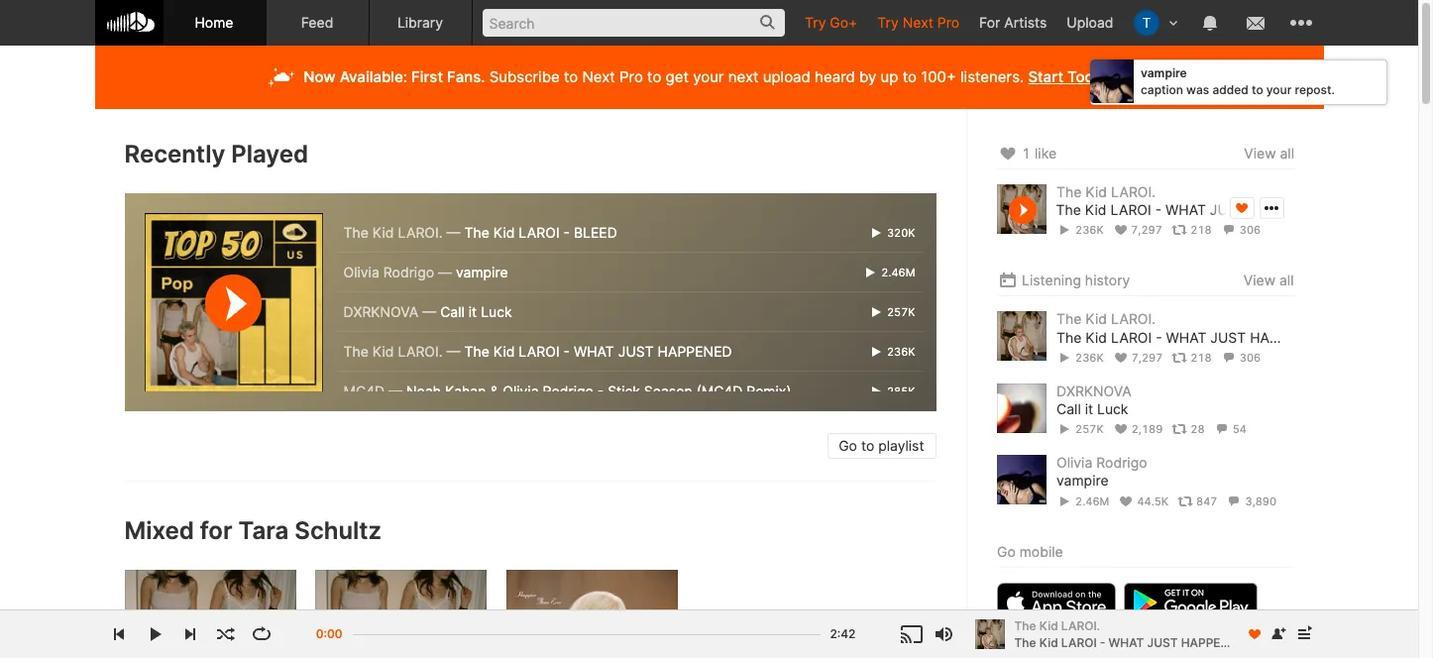 Task type: describe. For each thing, give the bounding box(es) containing it.
laroi. up olivia rodrigo       — vampire
[[398, 224, 443, 241]]

54 link
[[1214, 423, 1247, 436]]

up
[[881, 67, 899, 86]]

1 horizontal spatial rodrigo
[[543, 383, 594, 399]]

remix)
[[747, 383, 792, 399]]

0 vertical spatial 2.46m
[[879, 265, 916, 279]]

the kid laroi. link for 1st 218 link from the top of the page's 7,297 link
[[1056, 183, 1156, 200]]

(mc4d
[[697, 383, 743, 399]]

3,890 link
[[1226, 494, 1277, 508]]

306 link for 1st 218 link from the top of the page
[[1221, 223, 1261, 237]]

subscribe
[[490, 67, 560, 86]]

1 like
[[1022, 145, 1057, 162]]

rodrigo for —
[[383, 264, 434, 280]]

olivia rodrigo link
[[1056, 454, 1147, 471]]

0 vertical spatial 257k
[[884, 305, 916, 319]]

1 horizontal spatial olivia
[[503, 383, 539, 399]]

the kid laroi - what just happened element for 1 like
[[997, 184, 1047, 234]]

— left noah at the left bottom
[[389, 383, 403, 399]]

try for try next pro
[[878, 14, 899, 31]]

2 vertical spatial the kid laroi - what just happened link
[[1015, 634, 1246, 652]]

go mobile
[[997, 543, 1063, 560]]

get
[[666, 67, 689, 86]]

mixed
[[124, 517, 194, 546]]

go for go mobile
[[997, 543, 1016, 560]]

track stats element for "the kid laroi." link associated with 1st 218 link from the top of the page's 7,297 link
[[1056, 219, 1294, 241]]

start
[[1029, 67, 1064, 86]]

2.46m inside track stats element
[[1075, 494, 1109, 508]]

history
[[1085, 272, 1130, 289]]

start today link
[[1029, 67, 1111, 86]]

the kid laroi - what just happened element for listening history
[[997, 312, 1047, 361]]

to right up
[[903, 67, 917, 86]]

happened for first 218 link from the bottom 7,297 link "the kid laroi." link
[[1250, 329, 1324, 346]]

306 for 306 'link' related to 1st 218 link from the top of the page
[[1240, 223, 1261, 237]]

tara schultz's avatar element
[[1134, 10, 1160, 36]]

28 link
[[1172, 423, 1205, 436]]

the kid laroi. the kid laroi - what just happened for 1st 218 link from the top of the page
[[1056, 183, 1324, 218]]

— down olivia rodrigo       — vampire
[[423, 303, 436, 320]]

laroi. for bottommost "the kid laroi." link
[[1062, 618, 1101, 633]]

feed
[[301, 14, 333, 31]]

view all for listening history
[[1244, 272, 1294, 289]]

your super mix element
[[124, 570, 296, 658]]

vampire inside vampire caption was added to your repost.
[[1141, 65, 1187, 80]]

now
[[304, 67, 336, 86]]

laroi for first 218 link from the bottom 7,297 link "the kid laroi." link
[[1111, 329, 1152, 346]]

for artists
[[980, 14, 1047, 31]]

54
[[1233, 423, 1247, 436]]

mobile
[[1019, 543, 1063, 560]]

320k
[[884, 226, 916, 240]]

what for "the kid laroi." link associated with 1st 218 link from the top of the page's 7,297 link
[[1166, 201, 1207, 218]]

call inside dxrknova call it luck
[[1056, 401, 1081, 417]]

now available: first fans. subscribe to next pro to get your next upload heard by up to 100+ listeners. start today
[[304, 67, 1111, 86]]

306 for 306 'link' associated with first 218 link from the bottom
[[1240, 351, 1261, 365]]

go+
[[830, 14, 858, 31]]

for artists link
[[970, 0, 1057, 45]]

pop element
[[144, 213, 323, 392]]

calendar image
[[997, 269, 1018, 293]]

the kid laroi.       — the kid laroi - what just happened
[[344, 343, 732, 360]]

2 vertical spatial the kid laroi - what just happened element
[[975, 620, 1005, 649]]

track stats element for first 218 link from the bottom 7,297 link "the kid laroi." link
[[1056, 347, 1294, 369]]

was
[[1187, 82, 1210, 97]]

mc4d
[[344, 383, 385, 399]]

view for history
[[1244, 272, 1276, 289]]

playlist
[[879, 437, 925, 454]]

kahan
[[445, 383, 486, 399]]

dxrknova call it luck
[[1056, 382, 1132, 417]]

try for try go+
[[805, 14, 826, 31]]

bleed
[[574, 224, 617, 241]]

2 vertical spatial the kid laroi. the kid laroi - what just happened
[[1015, 618, 1246, 650]]

upload link
[[1057, 0, 1124, 45]]

44.5k
[[1137, 494, 1168, 508]]

vampire inside olivia rodrigo vampire
[[1056, 472, 1109, 489]]

available:
[[340, 67, 408, 86]]

vampire link
[[1056, 472, 1109, 490]]

for
[[200, 517, 232, 546]]

artists
[[1005, 14, 1047, 31]]

olivia for olivia rodrigo vampire
[[1056, 454, 1092, 471]]

0:00
[[316, 627, 343, 642]]

laroi. up noah at the left bottom
[[398, 343, 443, 360]]

try go+ link
[[795, 0, 868, 45]]

heard
[[815, 67, 855, 86]]

first
[[412, 67, 443, 86]]

try next pro link
[[868, 0, 970, 45]]

listeners.
[[961, 67, 1024, 86]]

285k
[[884, 384, 916, 398]]

7,297 for 1st 218 link from the top of the page's 7,297 link
[[1132, 223, 1163, 237]]

stick
[[608, 383, 640, 399]]

home link
[[163, 0, 266, 46]]

0 vertical spatial next
[[903, 14, 934, 31]]

vampire element
[[997, 455, 1047, 505]]

track stats element for dxrknova link
[[1056, 419, 1294, 440]]

next
[[728, 67, 759, 86]]

7,297 link for first 218 link from the bottom
[[1113, 351, 1163, 365]]

to right 'subscribe' at top left
[[564, 67, 578, 86]]

847 link
[[1177, 494, 1217, 508]]

upload
[[763, 67, 811, 86]]

to left playlist
[[861, 437, 875, 454]]

luck inside dxrknova call it luck
[[1097, 401, 1128, 417]]



Task type: vqa. For each thing, say whether or not it's contained in the screenshot.
257K to the top
yes



Task type: locate. For each thing, give the bounding box(es) containing it.
1 vertical spatial rodrigo
[[543, 383, 594, 399]]

dxrknova for call
[[1056, 382, 1132, 399]]

1 track stats element from the top
[[1056, 219, 1294, 241]]

1 vertical spatial view
[[1244, 272, 1276, 289]]

0 vertical spatial all
[[1280, 145, 1294, 162]]

1 horizontal spatial luck
[[1097, 401, 1128, 417]]

repost.
[[1295, 82, 1335, 97]]

your
[[693, 67, 724, 86], [1267, 82, 1292, 97]]

28
[[1191, 423, 1205, 436]]

listening history
[[1022, 272, 1130, 289]]

306
[[1240, 223, 1261, 237], [1240, 351, 1261, 365]]

next
[[903, 14, 934, 31], [582, 67, 616, 86]]

go
[[839, 437, 858, 454], [997, 543, 1016, 560]]

0 vertical spatial rodrigo
[[383, 264, 434, 280]]

0 horizontal spatial 257k
[[884, 305, 916, 319]]

306 link for first 218 link from the bottom
[[1221, 351, 1261, 365]]

call down dxrknova link
[[1056, 401, 1081, 417]]

olivia right &
[[503, 383, 539, 399]]

it
[[469, 303, 477, 320], [1085, 401, 1093, 417]]

upload
[[1067, 14, 1114, 31]]

257k up '285k'
[[884, 305, 916, 319]]

0 vertical spatial the kid laroi - what just happened link
[[1056, 201, 1324, 219]]

2 vertical spatial rodrigo
[[1096, 454, 1147, 471]]

call it luck link
[[1056, 401, 1128, 419]]

it down olivia rodrigo       — vampire
[[469, 303, 477, 320]]

2 all from the top
[[1280, 272, 1294, 289]]

vampire up 'caption'
[[1141, 65, 1187, 80]]

1 vertical spatial dxrknova
[[1056, 382, 1132, 399]]

257k
[[884, 305, 916, 319], [1075, 423, 1104, 436]]

0 horizontal spatial next
[[582, 67, 616, 86]]

track stats element containing 2.46m
[[1056, 490, 1294, 512]]

laroi. for "the kid laroi." link associated with 1st 218 link from the top of the page's 7,297 link
[[1111, 183, 1156, 200]]

1 vertical spatial olivia
[[503, 383, 539, 399]]

1 7,297 link from the top
[[1113, 223, 1163, 237]]

laroi for bottommost "the kid laroi." link
[[1062, 635, 1097, 650]]

2 218 link from the top
[[1172, 351, 1212, 365]]

the kid laroi. the kid laroi - what just happened for first 218 link from the bottom
[[1056, 311, 1324, 346]]

the kid laroi - what just happened link for 1st 218 link from the top of the page
[[1056, 201, 1324, 219]]

3 track stats element from the top
[[1056, 419, 1294, 440]]

1 all from the top
[[1280, 145, 1294, 162]]

laroi. up history
[[1111, 183, 1156, 200]]

dxrknova up call it luck link
[[1056, 382, 1132, 399]]

dxrknova link
[[1056, 382, 1132, 399]]

happened
[[1250, 201, 1324, 218], [1250, 329, 1324, 346], [658, 343, 732, 360], [1182, 635, 1246, 650]]

the kid laroi - what just happened element down calendar image
[[997, 312, 1047, 361]]

try right go+
[[878, 14, 899, 31]]

0 horizontal spatial go
[[839, 437, 858, 454]]

100+
[[921, 67, 957, 86]]

next down search search field
[[582, 67, 616, 86]]

1 vertical spatial 306 link
[[1221, 351, 1261, 365]]

pro inside try next pro link
[[938, 14, 960, 31]]

7,297 link up history
[[1113, 223, 1163, 237]]

laroi up mc4d       — noah kahan & olivia rodrigo - stick season (mc4d remix) at bottom
[[519, 343, 560, 360]]

try
[[805, 14, 826, 31], [878, 14, 899, 31]]

1 horizontal spatial dxrknova
[[1056, 382, 1132, 399]]

2 horizontal spatial vampire
[[1141, 65, 1187, 80]]

vampire down olivia rodrigo link
[[1056, 472, 1109, 489]]

laroi. down mobile
[[1062, 618, 1101, 633]]

3,890
[[1245, 494, 1277, 508]]

2 306 link from the top
[[1221, 351, 1261, 365]]

olivia rodrigo       — vampire
[[344, 264, 508, 280]]

1 horizontal spatial 257k
[[1075, 423, 1104, 436]]

1 vertical spatial 218 link
[[1172, 351, 1212, 365]]

home
[[195, 14, 234, 31]]

1 vertical spatial go
[[997, 543, 1016, 560]]

go to playlist link
[[828, 433, 936, 459]]

2,189
[[1132, 423, 1163, 436]]

1 horizontal spatial try
[[878, 14, 899, 31]]

0 vertical spatial 306
[[1240, 223, 1261, 237]]

dxrknova down olivia rodrigo       — vampire
[[344, 303, 419, 320]]

noah
[[407, 383, 441, 399]]

257k down call it luck link
[[1075, 423, 1104, 436]]

what for bottommost "the kid laroi." link
[[1109, 635, 1145, 650]]

laroi.
[[1111, 183, 1156, 200], [398, 224, 443, 241], [1111, 311, 1156, 328], [398, 343, 443, 360], [1062, 618, 1101, 633]]

library
[[397, 14, 443, 31]]

1 vertical spatial 7,297
[[1132, 351, 1163, 365]]

306 link
[[1221, 223, 1261, 237], [1221, 351, 1261, 365]]

1 horizontal spatial vampire
[[1056, 472, 1109, 489]]

daily mix 2 element
[[507, 570, 679, 658]]

7,297 link up dxrknova link
[[1113, 351, 1163, 365]]

1 vertical spatial next
[[582, 67, 616, 86]]

the kid laroi.       — the kid laroi - bleed
[[344, 224, 617, 241]]

laroi up history
[[1111, 201, 1152, 218]]

rodrigo down 2,189 link
[[1096, 454, 1147, 471]]

None search field
[[472, 0, 795, 45]]

like image
[[997, 142, 1018, 166]]

0 vertical spatial the kid laroi. link
[[1056, 183, 1156, 200]]

2.46m down 320k in the right top of the page
[[879, 265, 916, 279]]

call
[[440, 303, 465, 320], [1056, 401, 1081, 417]]

2 try from the left
[[878, 14, 899, 31]]

olivia rodrigo vampire
[[1056, 454, 1147, 489]]

2 horizontal spatial rodrigo
[[1096, 454, 1147, 471]]

all
[[1280, 145, 1294, 162], [1280, 272, 1294, 289]]

caption
[[1141, 82, 1184, 97]]

Search search field
[[482, 9, 785, 37]]

next up image
[[1292, 623, 1316, 646]]

236k up '285k'
[[884, 345, 916, 359]]

view for like
[[1244, 145, 1276, 162]]

rodrigo down the kid laroi.       — the kid laroi - what just happened
[[543, 383, 594, 399]]

daily mix 1 element
[[316, 570, 487, 658]]

— up olivia rodrigo       — vampire
[[447, 224, 461, 241]]

track stats element for olivia rodrigo link
[[1056, 490, 1294, 512]]

0 vertical spatial it
[[469, 303, 477, 320]]

0 horizontal spatial pro
[[620, 67, 643, 86]]

2 vertical spatial the kid laroi. link
[[1015, 618, 1236, 635]]

to right added
[[1252, 82, 1264, 97]]

pro left 'get'
[[620, 67, 643, 86]]

2 306 from the top
[[1240, 351, 1261, 365]]

2.46m down vampire link
[[1075, 494, 1109, 508]]

season
[[644, 383, 693, 399]]

2,189 link
[[1113, 423, 1163, 436]]

0 vertical spatial view
[[1244, 145, 1276, 162]]

olivia
[[344, 264, 380, 280], [503, 383, 539, 399], [1056, 454, 1092, 471]]

0 vertical spatial 7,297 link
[[1113, 223, 1163, 237]]

1 horizontal spatial next
[[903, 14, 934, 31]]

0 horizontal spatial it
[[469, 303, 477, 320]]

0 vertical spatial dxrknova
[[344, 303, 419, 320]]

1 vertical spatial the kid laroi - what just happened element
[[997, 312, 1047, 361]]

2 7,297 from the top
[[1132, 351, 1163, 365]]

0 horizontal spatial try
[[805, 14, 826, 31]]

2 view all from the top
[[1244, 272, 1294, 289]]

recently
[[124, 140, 225, 169]]

218 for 1st 218 link from the top of the page
[[1191, 223, 1212, 237]]

— up kahan
[[447, 343, 461, 360]]

1 vertical spatial 218
[[1191, 351, 1212, 365]]

44.5k link
[[1118, 494, 1168, 508]]

vampire down 'the kid laroi.       — the kid laroi - bleed'
[[456, 264, 508, 280]]

olivia up vampire link
[[1056, 454, 1092, 471]]

0 vertical spatial go
[[839, 437, 858, 454]]

laroi. for first 218 link from the bottom 7,297 link "the kid laroi." link
[[1111, 311, 1156, 328]]

1 vertical spatial view all
[[1244, 272, 1294, 289]]

1
[[1022, 145, 1031, 162]]

0 vertical spatial 7,297
[[1132, 223, 1163, 237]]

2 218 from the top
[[1191, 351, 1212, 365]]

7,297 link for 1st 218 link from the top of the page
[[1113, 223, 1163, 237]]

library link
[[369, 0, 472, 46]]

1 vertical spatial all
[[1280, 272, 1294, 289]]

1 vertical spatial the kid laroi. the kid laroi - what just happened
[[1056, 311, 1324, 346]]

236k up dxrknova link
[[1075, 351, 1104, 365]]

0 vertical spatial pro
[[938, 14, 960, 31]]

rodrigo for vampire
[[1096, 454, 1147, 471]]

0 horizontal spatial olivia
[[344, 264, 380, 280]]

1 vertical spatial 7,297 link
[[1113, 351, 1163, 365]]

vampire caption was added to your repost.
[[1141, 65, 1335, 97]]

vampire
[[1141, 65, 1187, 80], [456, 264, 508, 280], [1056, 472, 1109, 489]]

0 vertical spatial luck
[[481, 303, 512, 320]]

2 vertical spatial vampire
[[1056, 472, 1109, 489]]

1 view all from the top
[[1244, 145, 1294, 162]]

go for go to playlist
[[839, 437, 858, 454]]

just
[[1210, 201, 1246, 218], [1210, 329, 1246, 346], [618, 343, 654, 360], [1148, 635, 1178, 650]]

1 vertical spatial luck
[[1097, 401, 1128, 417]]

your right 'get'
[[693, 67, 724, 86]]

to left 'get'
[[647, 67, 662, 86]]

like
[[1035, 145, 1057, 162]]

pro left for at the top
[[938, 14, 960, 31]]

0 horizontal spatial 2.46m
[[879, 265, 916, 279]]

1 try from the left
[[805, 14, 826, 31]]

— up dxrknova       — call it luck
[[438, 264, 452, 280]]

the kid laroi. the kid laroi - what just happened
[[1056, 183, 1324, 218], [1056, 311, 1324, 346], [1015, 618, 1246, 650]]

laroi down history
[[1111, 329, 1152, 346]]

the kid laroi - what just happened link for first 218 link from the bottom
[[1056, 329, 1324, 347]]

-
[[1156, 201, 1162, 218], [564, 224, 570, 241], [1156, 329, 1162, 346], [564, 343, 570, 360], [598, 383, 604, 399], [1100, 635, 1106, 650]]

today
[[1068, 67, 1111, 86]]

dxrknova       — call it luck
[[344, 303, 512, 320]]

1 horizontal spatial go
[[997, 543, 1016, 560]]

1 horizontal spatial it
[[1085, 401, 1093, 417]]

it inside dxrknova call it luck
[[1085, 401, 1093, 417]]

rodrigo
[[383, 264, 434, 280], [543, 383, 594, 399], [1096, 454, 1147, 471]]

0 horizontal spatial luck
[[481, 303, 512, 320]]

the kid laroi - what just happened element down 1
[[997, 184, 1047, 234]]

—
[[447, 224, 461, 241], [438, 264, 452, 280], [423, 303, 436, 320], [447, 343, 461, 360], [389, 383, 403, 399]]

dxrknova for —
[[344, 303, 419, 320]]

your inside vampire caption was added to your repost.
[[1267, 82, 1292, 97]]

call it luck element
[[997, 383, 1047, 433]]

7,297 for first 218 link from the bottom 7,297 link
[[1132, 351, 1163, 365]]

0 vertical spatial 218 link
[[1172, 223, 1212, 237]]

0 horizontal spatial rodrigo
[[383, 264, 434, 280]]

0 vertical spatial vampire
[[1141, 65, 1187, 80]]

236k
[[1075, 223, 1104, 237], [884, 345, 916, 359], [1075, 351, 1104, 365]]

laroi
[[1111, 201, 1152, 218], [519, 224, 560, 241], [1111, 329, 1152, 346], [519, 343, 560, 360], [1062, 635, 1097, 650]]

236k for "the kid laroi." link associated with 1st 218 link from the top of the page's 7,297 link
[[1075, 223, 1104, 237]]

rodrigo inside olivia rodrigo vampire
[[1096, 454, 1147, 471]]

0 vertical spatial call
[[440, 303, 465, 320]]

by
[[860, 67, 877, 86]]

847
[[1196, 494, 1217, 508]]

played
[[231, 140, 308, 169]]

luck up the kid laroi.       — the kid laroi - what just happened
[[481, 303, 512, 320]]

try go+
[[805, 14, 858, 31]]

1 vertical spatial 2.46m
[[1075, 494, 1109, 508]]

it down dxrknova link
[[1085, 401, 1093, 417]]

1 7,297 from the top
[[1132, 223, 1163, 237]]

the kid laroi - what just happened link
[[1056, 201, 1324, 219], [1056, 329, 1324, 347], [1015, 634, 1246, 652]]

2 vertical spatial olivia
[[1056, 454, 1092, 471]]

the kid laroi. link for first 218 link from the bottom 7,297 link
[[1056, 311, 1156, 328]]

luck down dxrknova link
[[1097, 401, 1128, 417]]

laroi for "the kid laroi." link associated with 1st 218 link from the top of the page's 7,297 link
[[1111, 201, 1152, 218]]

1 horizontal spatial your
[[1267, 82, 1292, 97]]

1 vertical spatial the kid laroi - what just happened link
[[1056, 329, 1324, 347]]

2.46m
[[879, 265, 916, 279], [1075, 494, 1109, 508]]

1 vertical spatial pro
[[620, 67, 643, 86]]

laroi. down history
[[1111, 311, 1156, 328]]

4 track stats element from the top
[[1056, 490, 1294, 512]]

olivia inside olivia rodrigo vampire
[[1056, 454, 1092, 471]]

1 horizontal spatial call
[[1056, 401, 1081, 417]]

schultz
[[295, 517, 382, 546]]

olivia up dxrknova       — call it luck
[[344, 264, 380, 280]]

the
[[1056, 183, 1082, 200], [1056, 201, 1082, 218], [344, 224, 369, 241], [464, 224, 490, 241], [1056, 311, 1082, 328], [1056, 329, 1082, 346], [344, 343, 369, 360], [464, 343, 490, 360], [1015, 618, 1037, 633], [1015, 635, 1037, 650]]

236k up listening history
[[1075, 223, 1104, 237]]

call down olivia rodrigo       — vampire
[[440, 303, 465, 320]]

1 vertical spatial vampire
[[456, 264, 508, 280]]

236k for first 218 link from the bottom 7,297 link "the kid laroi." link
[[1075, 351, 1104, 365]]

try left go+
[[805, 14, 826, 31]]

tara
[[238, 517, 289, 546]]

0 vertical spatial the kid laroi. the kid laroi - what just happened
[[1056, 183, 1324, 218]]

0 vertical spatial view all
[[1244, 145, 1294, 162]]

1 horizontal spatial pro
[[938, 14, 960, 31]]

the kid laroi - what just happened element
[[997, 184, 1047, 234], [997, 312, 1047, 361], [975, 620, 1005, 649]]

laroi left bleed
[[519, 224, 560, 241]]

track stats element
[[1056, 219, 1294, 241], [1056, 347, 1294, 369], [1056, 419, 1294, 440], [1056, 490, 1294, 512]]

2:42
[[830, 627, 856, 642]]

1 horizontal spatial 2.46m
[[1075, 494, 1109, 508]]

0 horizontal spatial vampire
[[456, 264, 508, 280]]

happened for "the kid laroi." link associated with 1st 218 link from the top of the page's 7,297 link
[[1250, 201, 1324, 218]]

0 horizontal spatial call
[[440, 303, 465, 320]]

1 vertical spatial the kid laroi. link
[[1056, 311, 1156, 328]]

0 vertical spatial 218
[[1191, 223, 1212, 237]]

laroi down mobile
[[1062, 635, 1097, 650]]

fans.
[[447, 67, 485, 86]]

1 218 from the top
[[1191, 223, 1212, 237]]

go left playlist
[[839, 437, 858, 454]]

all for 1 like
[[1280, 145, 1294, 162]]

1 view from the top
[[1244, 145, 1276, 162]]

kid
[[1086, 183, 1107, 200], [1086, 201, 1107, 218], [373, 224, 394, 241], [494, 224, 515, 241], [1086, 311, 1107, 328], [1086, 329, 1107, 346], [373, 343, 394, 360], [494, 343, 515, 360], [1040, 618, 1059, 633], [1040, 635, 1059, 650]]

added
[[1213, 82, 1249, 97]]

track stats element containing 257k
[[1056, 419, 1294, 440]]

1 vertical spatial 306
[[1240, 351, 1261, 365]]

0 vertical spatial the kid laroi - what just happened element
[[997, 184, 1047, 234]]

happened for bottommost "the kid laroi." link
[[1182, 635, 1246, 650]]

the kid laroi - what just happened element down go mobile
[[975, 620, 1005, 649]]

view all for 1 like
[[1244, 145, 1294, 162]]

next up 100+
[[903, 14, 934, 31]]

listening
[[1022, 272, 1081, 289]]

go left mobile
[[997, 543, 1016, 560]]

what for first 218 link from the bottom 7,297 link "the kid laroi." link
[[1166, 329, 1207, 346]]

progress bar
[[352, 625, 820, 657]]

1 306 link from the top
[[1221, 223, 1261, 237]]

feed link
[[266, 0, 369, 46]]

luck
[[481, 303, 512, 320], [1097, 401, 1128, 417]]

recently played
[[124, 140, 308, 169]]

0 vertical spatial 306 link
[[1221, 223, 1261, 237]]

mixed for tara schultz
[[124, 517, 382, 546]]

all for listening history
[[1280, 272, 1294, 289]]

try next pro
[[878, 14, 960, 31]]

0 vertical spatial olivia
[[344, 264, 380, 280]]

mc4d       — noah kahan & olivia rodrigo - stick season (mc4d remix)
[[344, 383, 792, 399]]

0 horizontal spatial your
[[693, 67, 724, 86]]

go to playlist
[[839, 437, 925, 454]]

&
[[490, 383, 499, 399]]

1 vertical spatial it
[[1085, 401, 1093, 417]]

what
[[1166, 201, 1207, 218], [1166, 329, 1207, 346], [574, 343, 615, 360], [1109, 635, 1145, 650]]

your left repost.
[[1267, 82, 1292, 97]]

olivia for olivia rodrigo       — vampire
[[344, 264, 380, 280]]

1 vertical spatial call
[[1056, 401, 1081, 417]]

for
[[980, 14, 1001, 31]]

dxrknova
[[344, 303, 419, 320], [1056, 382, 1132, 399]]

2 horizontal spatial olivia
[[1056, 454, 1092, 471]]

218 for first 218 link from the bottom
[[1191, 351, 1212, 365]]

2 view from the top
[[1244, 272, 1276, 289]]

0 horizontal spatial dxrknova
[[344, 303, 419, 320]]

to inside vampire caption was added to your repost.
[[1252, 82, 1264, 97]]

1 vertical spatial 257k
[[1075, 423, 1104, 436]]

1 306 from the top
[[1240, 223, 1261, 237]]

1 218 link from the top
[[1172, 223, 1212, 237]]

2 track stats element from the top
[[1056, 347, 1294, 369]]

2 7,297 link from the top
[[1113, 351, 1163, 365]]

rodrigo up dxrknova       — call it luck
[[383, 264, 434, 280]]



